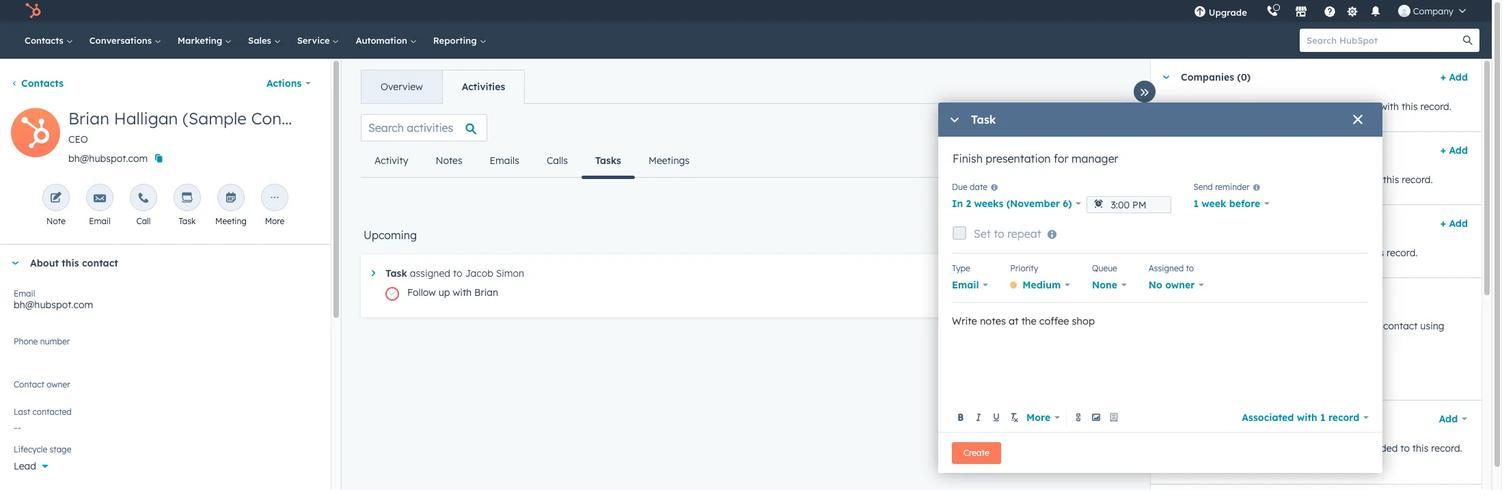 Task type: locate. For each thing, give the bounding box(es) containing it.
contacts link down hubspot link
[[16, 22, 81, 59]]

associated for opportunities
[[1310, 174, 1359, 186]]

menu
[[1184, 0, 1475, 22]]

2 horizontal spatial email
[[952, 279, 979, 291]]

track the customer requests associated with this record.
[[1165, 247, 1418, 259]]

simon
[[496, 267, 524, 280]]

menu item
[[1257, 0, 1259, 22]]

1 vertical spatial see
[[1165, 442, 1181, 454]]

contacted
[[32, 407, 72, 417]]

0 vertical spatial +
[[1440, 71, 1446, 83]]

priority
[[1010, 263, 1038, 273]]

0 vertical spatial caret image
[[1162, 76, 1170, 79]]

email image
[[94, 192, 106, 205]]

upgrade
[[1209, 7, 1247, 18]]

0 vertical spatial no owner button
[[1149, 275, 1204, 295]]

0 vertical spatial + add button
[[1440, 69, 1468, 85]]

to up follow up with brian
[[453, 267, 462, 280]]

0 horizontal spatial brian
[[68, 108, 109, 128]]

1 see from the top
[[1165, 100, 1181, 113]]

contacts up edit "popup button"
[[21, 77, 64, 90]]

brian
[[68, 108, 109, 128], [474, 286, 498, 299]]

reporting link
[[425, 22, 494, 59]]

+ add
[[1440, 71, 1468, 83], [1440, 144, 1468, 156], [1440, 217, 1468, 230]]

associated for requests
[[1294, 247, 1344, 259]]

1 week before button
[[1193, 194, 1270, 213]]

(0) inside dropdown button
[[1237, 71, 1251, 83]]

this inside collect and track payments associated with this contact using hubspot payments.
[[1364, 320, 1381, 332]]

1 vertical spatial no owner button
[[14, 377, 317, 400]]

caret image left about
[[11, 261, 19, 265]]

2 vertical spatial (0)
[[1231, 290, 1245, 303]]

1 vertical spatial + add
[[1440, 144, 1468, 156]]

+ for track the revenue opportunities associated with this record.
[[1440, 144, 1446, 156]]

1 vertical spatial 1
[[1320, 411, 1326, 423]]

(0) for companies (0)
[[1237, 71, 1251, 83]]

lead button
[[14, 452, 317, 475]]

note
[[47, 216, 66, 226]]

2 navigation from the top
[[361, 144, 703, 179]]

2 vertical spatial + add button
[[1440, 215, 1468, 232]]

more button
[[1024, 408, 1063, 427]]

0 vertical spatial create
[[1074, 194, 1100, 204]]

marketplaces image
[[1295, 6, 1307, 18]]

businesses
[[1201, 100, 1249, 113]]

email inside email bh@hubspot.com
[[14, 288, 35, 299]]

owner for no owner
[[1165, 279, 1195, 291]]

with inside collect and track payments associated with this contact using hubspot payments.
[[1343, 320, 1362, 332]]

associated
[[1328, 100, 1377, 113], [1310, 174, 1359, 186], [1294, 247, 1344, 259], [1291, 320, 1340, 332]]

jacob
[[465, 267, 493, 280]]

contact inside dropdown button
[[82, 257, 118, 269]]

+ add button for track the revenue opportunities associated with this record.
[[1440, 142, 1468, 159]]

1 vertical spatial contact
[[1383, 320, 1418, 332]]

navigation containing overview
[[361, 70, 525, 104]]

+ add for track the customer requests associated with this record.
[[1440, 217, 1468, 230]]

0 vertical spatial no
[[1149, 279, 1162, 291]]

1 + from the top
[[1440, 71, 1446, 83]]

no owner button down the assigned to
[[1149, 275, 1204, 295]]

1 vertical spatial navigation
[[361, 144, 703, 179]]

2 track from the top
[[1165, 247, 1189, 259]]

1 inside 'popup button'
[[1193, 198, 1199, 210]]

email down email icon
[[89, 216, 110, 226]]

in 2 weeks (november 6) button
[[952, 194, 1081, 213]]

0 vertical spatial (0)
[[1237, 71, 1251, 83]]

brian inside upcoming feed
[[474, 286, 498, 299]]

to
[[994, 227, 1004, 241], [1186, 263, 1194, 273], [453, 267, 462, 280], [1265, 442, 1274, 454], [1400, 442, 1410, 454]]

weeks
[[974, 198, 1004, 210]]

3 + add button from the top
[[1440, 215, 1468, 232]]

upgrade image
[[1194, 6, 1206, 18]]

2 see from the top
[[1165, 442, 1181, 454]]

with down payments (0) dropdown button
[[1343, 320, 1362, 332]]

task right minimize dialog icon
[[971, 113, 996, 127]]

track left send
[[1165, 174, 1189, 186]]

see
[[1165, 100, 1181, 113], [1165, 442, 1181, 454]]

1 track from the top
[[1165, 174, 1189, 186]]

1 vertical spatial or
[[1343, 442, 1353, 454]]

associated inside collect and track payments associated with this contact using hubspot payments.
[[1291, 320, 1340, 332]]

with up payments (0) dropdown button
[[1346, 247, 1365, 259]]

upcoming
[[364, 228, 417, 242]]

0 vertical spatial + add
[[1440, 71, 1468, 83]]

HH:MM text field
[[1087, 196, 1172, 213]]

0 vertical spatial see
[[1165, 100, 1181, 113]]

1 week before
[[1193, 198, 1260, 210]]

0 vertical spatial 1
[[1193, 198, 1199, 210]]

1 horizontal spatial 1
[[1320, 411, 1326, 423]]

up
[[439, 286, 450, 299]]

to right set on the top of page
[[994, 227, 1004, 241]]

with up see the files attached to your activities or uploaded to this record.
[[1297, 411, 1317, 423]]

bh@hubspot.com up number
[[14, 299, 93, 311]]

create for create
[[964, 447, 989, 458]]

email down about
[[14, 288, 35, 299]]

0 horizontal spatial no
[[14, 385, 27, 397]]

contact right about
[[82, 257, 118, 269]]

activities
[[1300, 442, 1341, 454]]

to inside upcoming feed
[[453, 267, 462, 280]]

associated up close dialog icon
[[1328, 100, 1377, 113]]

0 horizontal spatial contact
[[82, 257, 118, 269]]

the for track the revenue opportunities associated with this record.
[[1191, 174, 1206, 186]]

bh@hubspot.com down ceo at the top left of the page
[[68, 152, 148, 165]]

associated with 1 record
[[1242, 411, 1359, 423]]

(0) right deals
[[1210, 144, 1224, 156]]

caret image
[[1162, 76, 1170, 79], [11, 261, 19, 265], [372, 270, 375, 276]]

tasks button
[[582, 144, 635, 179]]

ceo
[[68, 133, 88, 146]]

(0) for deals (0)
[[1210, 144, 1224, 156]]

calling icon button
[[1261, 2, 1284, 20]]

no owner button for assigned to
[[1149, 275, 1204, 295]]

associated down payments (0) dropdown button
[[1291, 320, 1340, 332]]

1 horizontal spatial no owner button
[[1149, 275, 1204, 295]]

deals (0)
[[1181, 144, 1224, 156]]

navigation
[[361, 70, 525, 104], [361, 144, 703, 179]]

owner for contact owner no owner
[[47, 379, 70, 390]]

2 horizontal spatial caret image
[[1162, 76, 1170, 79]]

task right the 6)
[[1102, 194, 1119, 204]]

brian up ceo at the top left of the page
[[68, 108, 109, 128]]

contacts down hubspot link
[[25, 35, 66, 46]]

companies (0) button
[[1151, 59, 1435, 96]]

1 vertical spatial +
[[1440, 144, 1446, 156]]

add
[[1449, 71, 1468, 83], [1449, 144, 1468, 156], [1449, 217, 1468, 230], [1439, 413, 1458, 425]]

overview button
[[362, 70, 442, 103]]

coffee
[[1039, 314, 1069, 327]]

1 vertical spatial bh@hubspot.com
[[14, 299, 93, 311]]

(0) up track
[[1231, 290, 1245, 303]]

1 left week
[[1193, 198, 1199, 210]]

0 vertical spatial navigation
[[361, 70, 525, 104]]

contact left using
[[1383, 320, 1418, 332]]

associated up payments (0) dropdown button
[[1294, 247, 1344, 259]]

this
[[1402, 100, 1418, 113], [1383, 174, 1399, 186], [1368, 247, 1384, 259], [62, 257, 79, 269], [1364, 320, 1381, 332], [1412, 442, 1429, 454]]

0 vertical spatial or
[[1252, 100, 1262, 113]]

create inside upcoming feed
[[1074, 194, 1100, 204]]

see down companies
[[1165, 100, 1181, 113]]

2 + add from the top
[[1440, 144, 1468, 156]]

1 horizontal spatial contact
[[1383, 320, 1418, 332]]

contact)
[[251, 108, 318, 128]]

or right businesses
[[1252, 100, 1262, 113]]

+
[[1440, 71, 1446, 83], [1440, 144, 1446, 156], [1440, 217, 1446, 230]]

brian down jacob
[[474, 286, 498, 299]]

see left files
[[1165, 442, 1181, 454]]

the left revenue
[[1191, 174, 1206, 186]]

to left your
[[1265, 442, 1274, 454]]

deals (0) button
[[1151, 132, 1435, 169]]

1 vertical spatial (0)
[[1210, 144, 1224, 156]]

1 horizontal spatial brian
[[474, 286, 498, 299]]

no owner button up last contacted text field
[[14, 377, 317, 400]]

1 vertical spatial no
[[14, 385, 27, 397]]

2
[[966, 198, 971, 210]]

1 vertical spatial contacts link
[[11, 77, 64, 90]]

navigation inside upcoming feed
[[361, 144, 703, 179]]

follow up with brian
[[407, 286, 498, 299]]

0 horizontal spatial or
[[1252, 100, 1262, 113]]

1 horizontal spatial create
[[1074, 194, 1100, 204]]

caret image inside upcoming feed
[[372, 270, 375, 276]]

2 + add button from the top
[[1440, 142, 1468, 159]]

owner down the assigned to
[[1165, 279, 1195, 291]]

3 + from the top
[[1440, 217, 1446, 230]]

1 vertical spatial create
[[964, 447, 989, 458]]

or
[[1252, 100, 1262, 113], [1343, 442, 1353, 454]]

0 vertical spatial track
[[1165, 174, 1189, 186]]

0 horizontal spatial 1
[[1193, 198, 1199, 210]]

no
[[1149, 279, 1162, 291], [14, 385, 27, 397]]

1 horizontal spatial or
[[1343, 442, 1353, 454]]

actions button
[[258, 70, 320, 97]]

no inside contact owner no owner
[[14, 385, 27, 397]]

track the revenue opportunities associated with this record.
[[1165, 174, 1433, 186]]

contacts link up edit "popup button"
[[11, 77, 64, 90]]

in 2 weeks (november 6)
[[952, 198, 1072, 210]]

navigation containing activity
[[361, 144, 703, 179]]

activity button
[[361, 144, 422, 177]]

1 navigation from the top
[[361, 70, 525, 104]]

assigned
[[1149, 263, 1184, 273]]

2 vertical spatial +
[[1440, 217, 1446, 230]]

caret image for companies (0)
[[1162, 76, 1170, 79]]

email down type
[[952, 279, 979, 291]]

automation
[[356, 35, 410, 46]]

(0)
[[1237, 71, 1251, 83], [1210, 144, 1224, 156], [1231, 290, 1245, 303]]

assigned to
[[1149, 263, 1194, 273]]

caret image left companies
[[1162, 76, 1170, 79]]

or right activities on the right of page
[[1343, 442, 1353, 454]]

caret image inside 'about this contact' dropdown button
[[11, 261, 19, 265]]

send reminder
[[1193, 182, 1250, 192]]

1 vertical spatial brian
[[474, 286, 498, 299]]

associated down deals (0) dropdown button
[[1310, 174, 1359, 186]]

your
[[1277, 442, 1297, 454]]

reporting
[[433, 35, 479, 46]]

2 vertical spatial + add
[[1440, 217, 1468, 230]]

the left customer
[[1191, 247, 1206, 259]]

help image
[[1324, 6, 1336, 18]]

1 vertical spatial track
[[1165, 247, 1189, 259]]

0 horizontal spatial email
[[14, 288, 35, 299]]

collapse all button
[[1034, 114, 1131, 141]]

1 horizontal spatial more
[[1026, 411, 1050, 423]]

to right uploaded
[[1400, 442, 1410, 454]]

1 left record
[[1320, 411, 1326, 423]]

lifecycle stage
[[14, 444, 71, 454]]

1 vertical spatial + add button
[[1440, 142, 1468, 159]]

more
[[265, 216, 284, 226], [1026, 411, 1050, 423]]

the for see the businesses or organizations associated with this record.
[[1184, 100, 1198, 113]]

the
[[1184, 100, 1198, 113], [1191, 174, 1206, 186], [1191, 247, 1206, 259], [1021, 314, 1037, 327], [1184, 442, 1198, 454]]

no up 'last'
[[14, 385, 27, 397]]

write notes at the coffee shop
[[952, 314, 1095, 327]]

2 vertical spatial caret image
[[372, 270, 375, 276]]

with inside upcoming feed
[[453, 286, 472, 299]]

caret image down 'upcoming'
[[372, 270, 375, 276]]

(sample
[[183, 108, 246, 128]]

sales link
[[240, 22, 289, 59]]

the left files
[[1184, 442, 1198, 454]]

1 + add button from the top
[[1440, 69, 1468, 85]]

0 horizontal spatial caret image
[[11, 261, 19, 265]]

notes
[[980, 314, 1006, 327]]

the down companies
[[1184, 100, 1198, 113]]

0 horizontal spatial no owner button
[[14, 377, 317, 400]]

0 horizontal spatial more
[[265, 216, 284, 226]]

settings image
[[1346, 6, 1359, 18]]

service link
[[289, 22, 347, 59]]

with right the 'up'
[[453, 286, 472, 299]]

owner up the contacted
[[47, 379, 70, 390]]

1 vertical spatial caret image
[[11, 261, 19, 265]]

phone number
[[14, 336, 70, 346]]

0 vertical spatial contacts
[[25, 35, 66, 46]]

caret image inside companies (0) dropdown button
[[1162, 76, 1170, 79]]

track up the assigned to
[[1165, 247, 1189, 259]]

this inside dropdown button
[[62, 257, 79, 269]]

2 + from the top
[[1440, 144, 1446, 156]]

0 vertical spatial contact
[[82, 257, 118, 269]]

3 + add from the top
[[1440, 217, 1468, 230]]

no down the 'assigned'
[[1149, 279, 1162, 291]]

associated for payments
[[1291, 320, 1340, 332]]

requests
[[1253, 247, 1292, 259]]

1 vertical spatial contacts
[[21, 77, 64, 90]]

1 horizontal spatial caret image
[[372, 270, 375, 276]]

due
[[952, 182, 967, 192]]

(0) up businesses
[[1237, 71, 1251, 83]]

contact
[[82, 257, 118, 269], [1383, 320, 1418, 332]]

the for track the customer requests associated with this record.
[[1191, 247, 1206, 259]]

+ add for track the revenue opportunities associated with this record.
[[1440, 144, 1468, 156]]

0 horizontal spatial create
[[964, 447, 989, 458]]

0 vertical spatial brian
[[68, 108, 109, 128]]

1 vertical spatial more
[[1026, 411, 1050, 423]]



Task type: describe. For each thing, give the bounding box(es) containing it.
uploaded
[[1355, 442, 1398, 454]]

associated
[[1242, 411, 1294, 423]]

help button
[[1318, 0, 1341, 22]]

meeting
[[215, 216, 247, 226]]

set to repeat
[[974, 227, 1041, 241]]

activity
[[375, 154, 408, 167]]

+ add button for track the customer requests associated with this record.
[[1440, 215, 1468, 232]]

owner up last contacted
[[30, 385, 57, 397]]

1 horizontal spatial email
[[89, 216, 110, 226]]

collect and track payments associated with this contact using hubspot payments.
[[1165, 320, 1444, 349]]

type
[[952, 263, 970, 273]]

notes
[[436, 154, 462, 167]]

sales
[[248, 35, 274, 46]]

1 + add from the top
[[1440, 71, 1468, 83]]

collect
[[1165, 320, 1195, 332]]

associated with 1 record button
[[1242, 408, 1369, 427]]

opportunities
[[1247, 174, 1307, 186]]

payments
[[1243, 320, 1288, 332]]

brian inside brian halligan (sample contact) ceo
[[68, 108, 109, 128]]

task left assigned on the left bottom of the page
[[385, 267, 407, 280]]

create task
[[1074, 194, 1119, 204]]

with inside popup button
[[1297, 411, 1317, 423]]

1 horizontal spatial no
[[1149, 279, 1162, 291]]

edit button
[[11, 108, 60, 162]]

Phone number text field
[[14, 334, 317, 362]]

week
[[1202, 198, 1226, 210]]

see for see the files attached to your activities or uploaded to this record.
[[1165, 442, 1181, 454]]

record
[[1328, 411, 1359, 423]]

with down close dialog icon
[[1361, 174, 1380, 186]]

notifications button
[[1364, 0, 1387, 22]]

revenue
[[1208, 174, 1244, 186]]

no owner button for contact owner
[[14, 377, 317, 400]]

Search activities search field
[[361, 114, 487, 141]]

create for create task
[[1074, 194, 1100, 204]]

Search HubSpot search field
[[1300, 29, 1467, 52]]

marketplaces button
[[1287, 0, 1315, 22]]

to right the 'assigned'
[[1186, 263, 1194, 273]]

company
[[1413, 5, 1454, 16]]

payments (0)
[[1181, 290, 1245, 303]]

hubspot image
[[25, 3, 41, 19]]

payments.
[[1207, 336, 1254, 349]]

track
[[1218, 320, 1241, 332]]

0 vertical spatial bh@hubspot.com
[[68, 152, 148, 165]]

about
[[30, 257, 59, 269]]

create task button
[[1063, 189, 1131, 210]]

before
[[1229, 198, 1260, 210]]

actions
[[266, 77, 302, 90]]

notes button
[[422, 144, 476, 177]]

task image
[[181, 192, 193, 205]]

stage
[[50, 444, 71, 454]]

and
[[1198, 320, 1215, 332]]

task inside button
[[1102, 194, 1119, 204]]

lead
[[14, 460, 36, 472]]

add inside popup button
[[1439, 413, 1458, 425]]

more image
[[269, 192, 281, 205]]

repeat
[[1007, 227, 1041, 241]]

files
[[1201, 442, 1219, 454]]

lifecycle
[[14, 444, 47, 454]]

search image
[[1463, 36, 1473, 45]]

see for see the businesses or organizations associated with this record.
[[1165, 100, 1181, 113]]

companies (0)
[[1181, 71, 1251, 83]]

calling icon image
[[1266, 5, 1278, 18]]

1 inside popup button
[[1320, 411, 1326, 423]]

upcoming feed
[[350, 103, 1142, 334]]

marketing
[[178, 35, 225, 46]]

(0) for payments (0)
[[1231, 290, 1245, 303]]

in
[[952, 198, 963, 210]]

write
[[952, 314, 977, 327]]

emails button
[[476, 144, 533, 177]]

queue
[[1092, 263, 1117, 273]]

the right at
[[1021, 314, 1037, 327]]

track for track the customer requests associated with this record.
[[1165, 247, 1189, 259]]

email inside popup button
[[952, 279, 979, 291]]

calls
[[547, 154, 568, 167]]

using
[[1420, 320, 1444, 332]]

at
[[1009, 314, 1019, 327]]

service
[[297, 35, 332, 46]]

see the files attached to your activities or uploaded to this record.
[[1165, 442, 1462, 454]]

menu containing company
[[1184, 0, 1475, 22]]

calls button
[[533, 144, 582, 177]]

reminder
[[1215, 182, 1250, 192]]

meeting image
[[225, 192, 237, 205]]

medium button
[[1010, 275, 1070, 295]]

Last contacted text field
[[14, 415, 317, 437]]

phone
[[14, 336, 38, 346]]

task assigned to jacob simon
[[385, 267, 524, 280]]

activities button
[[442, 70, 524, 103]]

tasks
[[595, 154, 621, 167]]

medium
[[1023, 279, 1061, 291]]

note image
[[50, 192, 62, 205]]

automation link
[[347, 22, 425, 59]]

overview
[[381, 81, 423, 93]]

0 vertical spatial more
[[265, 216, 284, 226]]

jacob simon image
[[1398, 5, 1410, 17]]

collapse all
[[1052, 122, 1106, 134]]

company button
[[1390, 0, 1474, 22]]

contact inside collect and track payments associated with this contact using hubspot payments.
[[1383, 320, 1418, 332]]

hubspot link
[[16, 3, 51, 19]]

minimize dialog image
[[949, 115, 960, 126]]

call
[[136, 216, 151, 226]]

0 vertical spatial contacts link
[[16, 22, 81, 59]]

Title text field
[[952, 150, 1369, 178]]

number
[[40, 336, 70, 346]]

activities
[[462, 81, 505, 93]]

meetings
[[648, 154, 689, 167]]

task down "task" icon
[[179, 216, 196, 226]]

see the businesses or organizations associated with this record.
[[1165, 100, 1452, 113]]

caret image for about this contact
[[11, 261, 19, 265]]

+ for track the customer requests associated with this record.
[[1440, 217, 1446, 230]]

track for track the revenue opportunities associated with this record.
[[1165, 174, 1189, 186]]

with down the search hubspot search field on the right of page
[[1380, 100, 1399, 113]]

attached
[[1222, 442, 1262, 454]]

more inside popup button
[[1026, 411, 1050, 423]]

set
[[974, 227, 991, 241]]

shop
[[1072, 314, 1095, 327]]

notifications image
[[1369, 6, 1382, 18]]

add button
[[1430, 405, 1468, 433]]

attachments
[[1181, 413, 1242, 425]]

deals
[[1181, 144, 1208, 156]]

call image
[[137, 192, 150, 205]]

emails
[[490, 154, 519, 167]]

no owner
[[1149, 279, 1195, 291]]

contact owner no owner
[[14, 379, 70, 397]]

none
[[1092, 279, 1117, 291]]

close dialog image
[[1352, 115, 1363, 126]]

about this contact
[[30, 257, 118, 269]]

collapse
[[1052, 122, 1092, 134]]

the for see the files attached to your activities or uploaded to this record.
[[1184, 442, 1198, 454]]

conversations link
[[81, 22, 169, 59]]



Task type: vqa. For each thing, say whether or not it's contained in the screenshot.
Track related to Track the customer requests associated with this record.
yes



